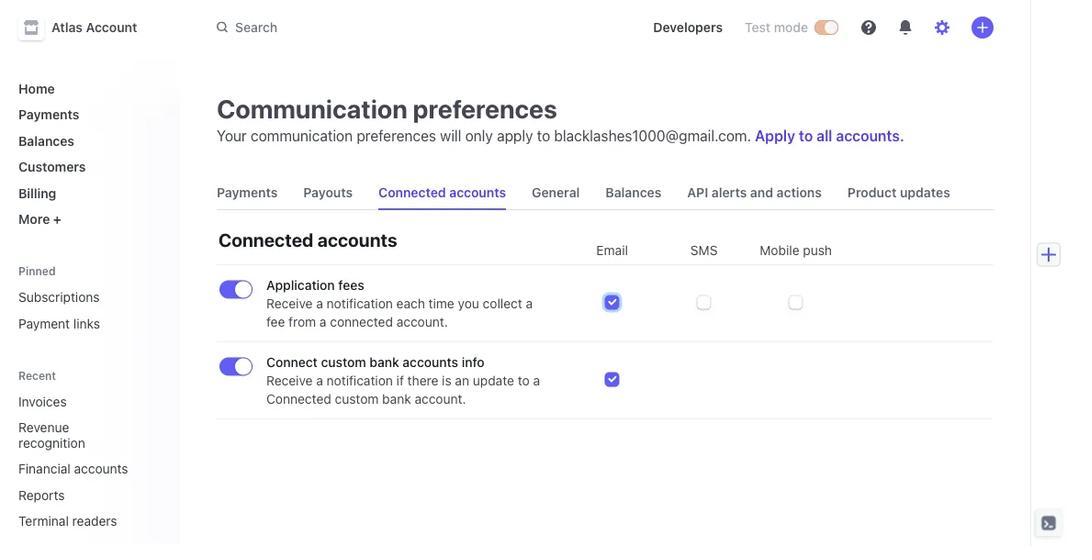 Task type: describe. For each thing, give the bounding box(es) containing it.
actions
[[777, 185, 822, 200]]

communication
[[217, 93, 408, 124]]

fee
[[266, 315, 285, 330]]

payouts link
[[296, 176, 360, 209]]

payments inside core navigation links "element"
[[18, 107, 79, 122]]

search
[[235, 20, 277, 35]]

payments inside tab list
[[217, 185, 278, 200]]

revenue
[[18, 420, 69, 435]]

help image
[[861, 20, 876, 35]]

1 horizontal spatial payments link
[[209, 176, 285, 209]]

recent
[[18, 369, 56, 382]]

mobile push
[[760, 243, 832, 258]]

subscriptions
[[18, 290, 100, 305]]

core navigation links element
[[11, 73, 165, 234]]

account. inside "connect custom bank accounts info receive a notification if there is an update to a connected custom bank account."
[[415, 392, 466, 407]]

0 vertical spatial preferences
[[413, 93, 557, 124]]

financial
[[18, 462, 70, 477]]

payment
[[18, 316, 70, 331]]

home link
[[11, 73, 165, 103]]

pinned
[[18, 265, 56, 278]]

is
[[442, 373, 452, 388]]

communication preferences your communication preferences will only apply to blacklashes1000@gmail.com. apply to all accounts.
[[217, 93, 905, 145]]

test mode
[[745, 20, 808, 35]]

customers link
[[11, 152, 165, 182]]

more
[[18, 212, 50, 227]]

update
[[473, 373, 514, 388]]

sms
[[691, 243, 718, 258]]

info
[[462, 355, 485, 370]]

connected inside "connect custom bank accounts info receive a notification if there is an update to a connected custom bank account."
[[266, 392, 331, 407]]

terminal
[[18, 514, 69, 529]]

subscriptions link
[[11, 282, 165, 312]]

connect custom bank accounts info receive a notification if there is an update to a connected custom bank account.
[[266, 355, 540, 407]]

accounts inside tab list
[[449, 185, 506, 200]]

1 horizontal spatial to
[[537, 127, 550, 145]]

Search search field
[[206, 11, 624, 44]]

terminal readers
[[18, 514, 117, 529]]

each
[[396, 296, 425, 311]]

to inside "connect custom bank accounts info receive a notification if there is an update to a connected custom bank account."
[[518, 373, 530, 388]]

atlas account button
[[18, 15, 156, 40]]

an
[[455, 373, 469, 388]]

1 vertical spatial connected accounts
[[219, 229, 397, 250]]

billing link
[[11, 178, 165, 208]]

your
[[217, 127, 247, 145]]

accounts up fees
[[318, 229, 397, 250]]

1 vertical spatial custom
[[335, 392, 379, 407]]

more +
[[18, 212, 61, 227]]

balances inside core navigation links "element"
[[18, 133, 74, 148]]

connected
[[330, 315, 393, 330]]

api
[[687, 185, 708, 200]]

account. inside application fees receive a notification each time you collect a fee from a connected account.
[[396, 315, 448, 330]]

collect
[[483, 296, 522, 311]]

home
[[18, 81, 55, 96]]

0 vertical spatial connected accounts
[[378, 185, 506, 200]]

1 vertical spatial preferences
[[357, 127, 436, 145]]

application
[[266, 278, 335, 293]]

connected accounts link
[[371, 176, 513, 209]]

fees
[[338, 278, 364, 293]]

payment links link
[[11, 309, 165, 338]]

apply to all accounts. button
[[755, 127, 905, 145]]

payouts
[[303, 185, 353, 200]]

there
[[407, 373, 438, 388]]

from
[[288, 315, 316, 330]]

api alerts and actions link
[[680, 176, 829, 209]]

0 vertical spatial custom
[[321, 355, 366, 370]]

product updates
[[848, 185, 950, 200]]

general link
[[525, 176, 587, 209]]

will
[[440, 127, 461, 145]]

1 vertical spatial bank
[[382, 392, 411, 407]]

customers
[[18, 159, 86, 175]]

reports
[[18, 488, 65, 503]]

application fees receive a notification each time you collect a fee from a connected account.
[[266, 278, 533, 330]]

push
[[803, 243, 832, 258]]

0 vertical spatial connected
[[378, 185, 446, 200]]

atlas account
[[51, 20, 137, 35]]

invoices
[[18, 394, 67, 409]]

0 vertical spatial balances link
[[11, 126, 165, 156]]

account
[[86, 20, 137, 35]]

apply
[[497, 127, 533, 145]]

a right update
[[533, 373, 540, 388]]

revenue recognition
[[18, 420, 85, 450]]

Search text field
[[206, 11, 624, 44]]

revenue recognition link
[[11, 413, 140, 458]]

tab list containing payments
[[209, 176, 994, 210]]

invoices link
[[11, 387, 140, 417]]



Task type: locate. For each thing, give the bounding box(es) containing it.
notification left if
[[327, 373, 393, 388]]

accounts
[[449, 185, 506, 200], [318, 229, 397, 250], [403, 355, 458, 370], [74, 462, 128, 477]]

1 horizontal spatial payments
[[217, 185, 278, 200]]

to left 'all'
[[799, 127, 813, 145]]

terminal readers link
[[11, 507, 140, 536]]

bank up if
[[370, 355, 399, 370]]

reports link
[[11, 480, 140, 510]]

and
[[750, 185, 773, 200]]

0 horizontal spatial payments
[[18, 107, 79, 122]]

accounts down only
[[449, 185, 506, 200]]

2 horizontal spatial to
[[799, 127, 813, 145]]

a down application
[[316, 296, 323, 311]]

mode
[[774, 20, 808, 35]]

accounts up there on the bottom
[[403, 355, 458, 370]]

1 vertical spatial payments link
[[209, 176, 285, 209]]

payment links
[[18, 316, 100, 331]]

email
[[596, 243, 628, 258]]

account. down each
[[396, 315, 448, 330]]

you
[[458, 296, 479, 311]]

payments link up customers link
[[11, 100, 165, 129]]

2 notification from the top
[[327, 373, 393, 388]]

0 vertical spatial notification
[[327, 296, 393, 311]]

financial accounts
[[18, 462, 128, 477]]

connected up application
[[219, 229, 313, 250]]

if
[[396, 373, 404, 388]]

accounts.
[[836, 127, 905, 145]]

product updates link
[[840, 176, 958, 209]]

billing
[[18, 186, 56, 201]]

connected down connect
[[266, 392, 331, 407]]

developers link
[[646, 13, 730, 42]]

product
[[848, 185, 897, 200]]

1 horizontal spatial balances
[[606, 185, 662, 200]]

recognition
[[18, 435, 85, 450]]

account. down is
[[415, 392, 466, 407]]

payments down home at left top
[[18, 107, 79, 122]]

to
[[537, 127, 550, 145], [799, 127, 813, 145], [518, 373, 530, 388]]

links
[[73, 316, 100, 331]]

accounts inside recent element
[[74, 462, 128, 477]]

1 vertical spatial payments
[[217, 185, 278, 200]]

a right from
[[320, 315, 327, 330]]

balances
[[18, 133, 74, 148], [606, 185, 662, 200]]

a
[[316, 296, 323, 311], [526, 296, 533, 311], [320, 315, 327, 330], [316, 373, 323, 388], [533, 373, 540, 388]]

receive inside application fees receive a notification each time you collect a fee from a connected account.
[[266, 296, 313, 311]]

1 notification from the top
[[327, 296, 393, 311]]

communication
[[251, 127, 353, 145]]

mobile
[[760, 243, 800, 258]]

balances inside tab list
[[606, 185, 662, 200]]

developers
[[653, 20, 723, 35]]

receive down application
[[266, 296, 313, 311]]

0 vertical spatial payments link
[[11, 100, 165, 129]]

pinned element
[[11, 282, 165, 338]]

0 horizontal spatial balances link
[[11, 126, 165, 156]]

accounts inside "connect custom bank accounts info receive a notification if there is an update to a connected custom bank account."
[[403, 355, 458, 370]]

all
[[817, 127, 833, 145]]

1 vertical spatial account.
[[415, 392, 466, 407]]

test
[[745, 20, 771, 35]]

0 horizontal spatial to
[[518, 373, 530, 388]]

alerts
[[712, 185, 747, 200]]

payments link
[[11, 100, 165, 129], [209, 176, 285, 209]]

1 vertical spatial balances link
[[598, 176, 669, 209]]

a right collect
[[526, 296, 533, 311]]

receive
[[266, 296, 313, 311], [266, 373, 313, 388]]

payments down your
[[217, 185, 278, 200]]

readers
[[72, 514, 117, 529]]

account.
[[396, 315, 448, 330], [415, 392, 466, 407]]

1 receive from the top
[[266, 296, 313, 311]]

payments
[[18, 107, 79, 122], [217, 185, 278, 200]]

0 horizontal spatial balances
[[18, 133, 74, 148]]

atlas
[[51, 20, 83, 35]]

connected accounts up application
[[219, 229, 397, 250]]

a down connect
[[316, 373, 323, 388]]

to right apply
[[537, 127, 550, 145]]

1 vertical spatial receive
[[266, 373, 313, 388]]

0 vertical spatial bank
[[370, 355, 399, 370]]

accounts up the reports link
[[74, 462, 128, 477]]

receive down connect
[[266, 373, 313, 388]]

updates
[[900, 185, 950, 200]]

1 vertical spatial connected
[[219, 229, 313, 250]]

connected
[[378, 185, 446, 200], [219, 229, 313, 250], [266, 392, 331, 407]]

0 vertical spatial account.
[[396, 315, 448, 330]]

0 vertical spatial payments
[[18, 107, 79, 122]]

notification inside "connect custom bank accounts info receive a notification if there is an update to a connected custom bank account."
[[327, 373, 393, 388]]

connected down "will" on the left
[[378, 185, 446, 200]]

balances link down blacklashes1000@gmail.com.
[[598, 176, 669, 209]]

balances down blacklashes1000@gmail.com.
[[606, 185, 662, 200]]

financial accounts link
[[11, 454, 140, 484]]

+
[[53, 212, 61, 227]]

0 vertical spatial balances
[[18, 133, 74, 148]]

apply
[[755, 127, 795, 145]]

only
[[465, 127, 493, 145]]

notification inside application fees receive a notification each time you collect a fee from a connected account.
[[327, 296, 393, 311]]

balances up customers
[[18, 133, 74, 148]]

to right update
[[518, 373, 530, 388]]

balances link up customers
[[11, 126, 165, 156]]

1 vertical spatial balances
[[606, 185, 662, 200]]

0 horizontal spatial payments link
[[11, 100, 165, 129]]

tab list
[[209, 176, 994, 210]]

connected accounts down "will" on the left
[[378, 185, 506, 200]]

1 horizontal spatial balances link
[[598, 176, 669, 209]]

pinned navigation links element
[[11, 256, 169, 338]]

recent element
[[0, 387, 180, 536]]

1 vertical spatial notification
[[327, 373, 393, 388]]

general
[[532, 185, 580, 200]]

custom
[[321, 355, 366, 370], [335, 392, 379, 407]]

connected accounts
[[378, 185, 506, 200], [219, 229, 397, 250]]

bank down if
[[382, 392, 411, 407]]

2 receive from the top
[[266, 373, 313, 388]]

bank
[[370, 355, 399, 370], [382, 392, 411, 407]]

preferences left "will" on the left
[[357, 127, 436, 145]]

blacklashes1000@gmail.com.
[[554, 127, 751, 145]]

receive inside "connect custom bank accounts info receive a notification if there is an update to a connected custom bank account."
[[266, 373, 313, 388]]

payments link down your
[[209, 176, 285, 209]]

connect
[[266, 355, 318, 370]]

recent navigation links element
[[0, 360, 180, 536]]

preferences up only
[[413, 93, 557, 124]]

notification up the connected on the left of the page
[[327, 296, 393, 311]]

settings image
[[935, 20, 950, 35]]

2 vertical spatial connected
[[266, 392, 331, 407]]

balances link
[[11, 126, 165, 156], [598, 176, 669, 209]]

0 vertical spatial receive
[[266, 296, 313, 311]]

time
[[429, 296, 454, 311]]

notification
[[327, 296, 393, 311], [327, 373, 393, 388]]

api alerts and actions
[[687, 185, 822, 200]]



Task type: vqa. For each thing, say whether or not it's contained in the screenshot.
Recent navigation links element
yes



